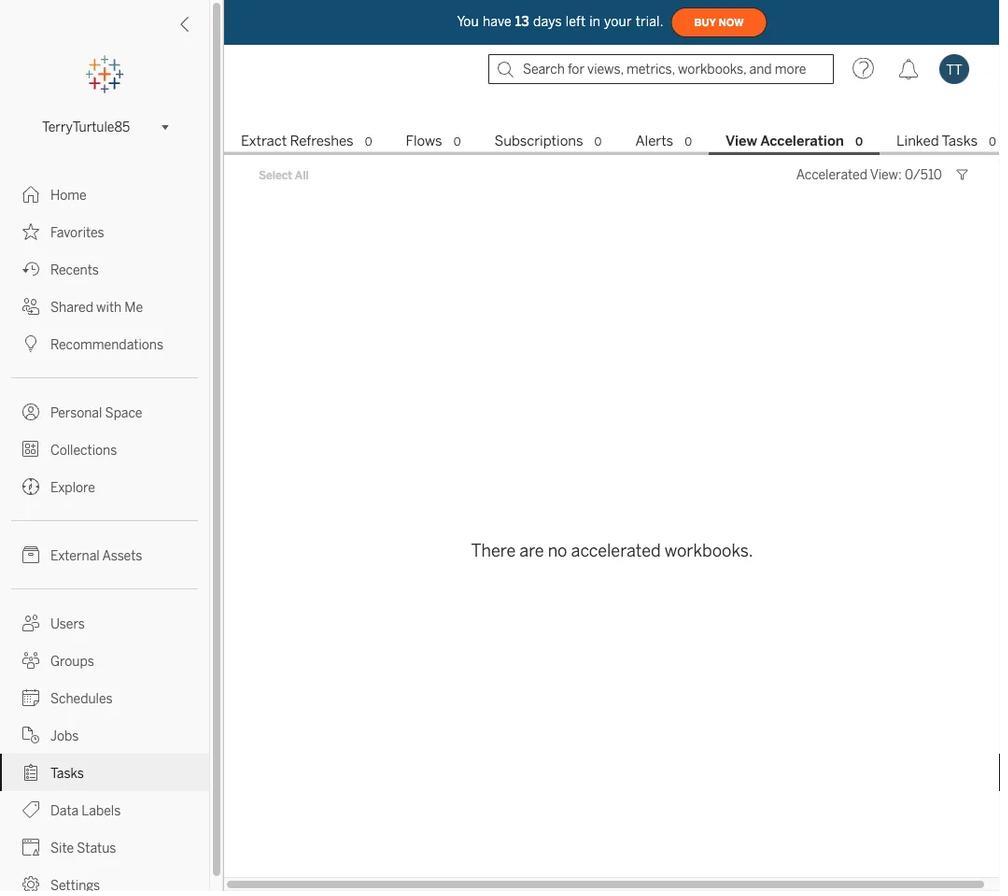 Task type: vqa. For each thing, say whether or not it's contained in the screenshot.
Recommendations link on the left top
yes



Task type: describe. For each thing, give the bounding box(es) containing it.
buy now button
[[671, 7, 768, 37]]

terryturtule85
[[42, 119, 130, 135]]

main navigation. press the up and down arrow keys to access links. element
[[0, 176, 209, 891]]

sub-spaces tab list
[[224, 131, 1000, 155]]

shared with me link
[[0, 288, 209, 325]]

data labels
[[50, 803, 121, 818]]

buy now
[[695, 17, 744, 28]]

buy
[[695, 17, 716, 28]]

data labels link
[[0, 791, 209, 829]]

tasks link
[[0, 754, 209, 791]]

favorites link
[[0, 213, 209, 250]]

personal space
[[50, 405, 142, 420]]

jobs
[[50, 728, 79, 744]]

view acceleration
[[726, 133, 844, 149]]

now
[[719, 17, 744, 28]]

recents
[[50, 262, 99, 277]]

tasks inside sub-spaces tab list
[[942, 133, 978, 149]]

home
[[50, 187, 87, 203]]

0/510
[[905, 167, 943, 182]]

external assets
[[50, 548, 142, 563]]

site status
[[50, 840, 116, 856]]

explore
[[50, 480, 95, 495]]

personal space link
[[0, 393, 209, 431]]

acceleration
[[761, 133, 844, 149]]

accelerated
[[571, 540, 661, 561]]

select
[[259, 168, 293, 181]]

0 for linked tasks
[[989, 135, 997, 149]]

are
[[520, 540, 544, 561]]

subscriptions
[[495, 133, 583, 149]]

space
[[105, 405, 142, 420]]

users
[[50, 616, 85, 632]]

schedules
[[50, 691, 113, 706]]

trial.
[[636, 14, 664, 29]]

there
[[471, 540, 516, 561]]

in
[[590, 14, 601, 29]]

linked tasks
[[897, 133, 978, 149]]

select all
[[259, 168, 309, 181]]

recommendations link
[[0, 325, 209, 362]]

assets
[[102, 548, 142, 563]]

terryturtule85 button
[[35, 116, 175, 138]]

collections link
[[0, 431, 209, 468]]

you
[[457, 14, 479, 29]]



Task type: locate. For each thing, give the bounding box(es) containing it.
explore link
[[0, 468, 209, 505]]

tasks down jobs at the bottom
[[50, 766, 84, 781]]

view:
[[870, 167, 902, 182]]

jobs link
[[0, 717, 209, 754]]

extract refreshes
[[241, 133, 354, 149]]

home link
[[0, 176, 209, 213]]

refreshes
[[290, 133, 354, 149]]

recents link
[[0, 250, 209, 288]]

0 for subscriptions
[[595, 135, 602, 149]]

personal
[[50, 405, 102, 420]]

5 0 from the left
[[856, 135, 863, 149]]

1 0 from the left
[[365, 135, 372, 149]]

no
[[548, 540, 568, 561]]

accelerated
[[797, 167, 868, 182]]

there are no accelerated workbooks.
[[471, 540, 753, 561]]

labels
[[82, 803, 121, 818]]

tasks inside main navigation. press the up and down arrow keys to access links. 'element'
[[50, 766, 84, 781]]

Search for views, metrics, workbooks, and more text field
[[489, 54, 834, 84]]

0 up accelerated view: 0/510
[[856, 135, 863, 149]]

have
[[483, 14, 512, 29]]

alerts
[[636, 133, 674, 149]]

workbooks.
[[665, 540, 753, 561]]

left
[[566, 14, 586, 29]]

there are no accelerated workbooks. main content
[[224, 93, 1000, 877]]

accelerated view: 0/510
[[797, 167, 943, 182]]

0
[[365, 135, 372, 149], [454, 135, 461, 149], [595, 135, 602, 149], [685, 135, 692, 149], [856, 135, 863, 149], [989, 135, 997, 149]]

select all button
[[247, 163, 321, 186]]

tasks
[[942, 133, 978, 149], [50, 766, 84, 781]]

navigation
[[224, 127, 1000, 155]]

site
[[50, 840, 74, 856]]

external assets link
[[0, 536, 209, 574]]

navigation panel element
[[0, 56, 209, 891]]

with
[[96, 299, 122, 315]]

favorites
[[50, 225, 104, 240]]

0 right flows
[[454, 135, 461, 149]]

shared
[[50, 299, 93, 315]]

0 right refreshes
[[365, 135, 372, 149]]

2 0 from the left
[[454, 135, 461, 149]]

data
[[50, 803, 79, 818]]

navigation containing extract refreshes
[[224, 127, 1000, 155]]

groups
[[50, 653, 94, 669]]

view
[[726, 133, 757, 149]]

0 for flows
[[454, 135, 461, 149]]

site status link
[[0, 829, 209, 866]]

your
[[605, 14, 632, 29]]

collections
[[50, 442, 117, 458]]

3 0 from the left
[[595, 135, 602, 149]]

0 vertical spatial tasks
[[942, 133, 978, 149]]

status
[[77, 840, 116, 856]]

users link
[[0, 604, 209, 642]]

4 0 from the left
[[685, 135, 692, 149]]

flows
[[406, 133, 442, 149]]

13
[[515, 14, 530, 29]]

days
[[533, 14, 562, 29]]

0 for alerts
[[685, 135, 692, 149]]

0 for extract refreshes
[[365, 135, 372, 149]]

6 0 from the left
[[989, 135, 997, 149]]

tasks right linked
[[942, 133, 978, 149]]

groups link
[[0, 642, 209, 679]]

0 right alerts
[[685, 135, 692, 149]]

shared with me
[[50, 299, 143, 315]]

0 for view acceleration
[[856, 135, 863, 149]]

me
[[125, 299, 143, 315]]

0 horizontal spatial tasks
[[50, 766, 84, 781]]

recommendations
[[50, 337, 164, 352]]

1 horizontal spatial tasks
[[942, 133, 978, 149]]

you have 13 days left in your trial.
[[457, 14, 664, 29]]

all
[[295, 168, 309, 181]]

0 left alerts
[[595, 135, 602, 149]]

external
[[50, 548, 100, 563]]

schedules link
[[0, 679, 209, 717]]

0 right the linked tasks
[[989, 135, 997, 149]]

extract
[[241, 133, 287, 149]]

1 vertical spatial tasks
[[50, 766, 84, 781]]

linked
[[897, 133, 939, 149]]



